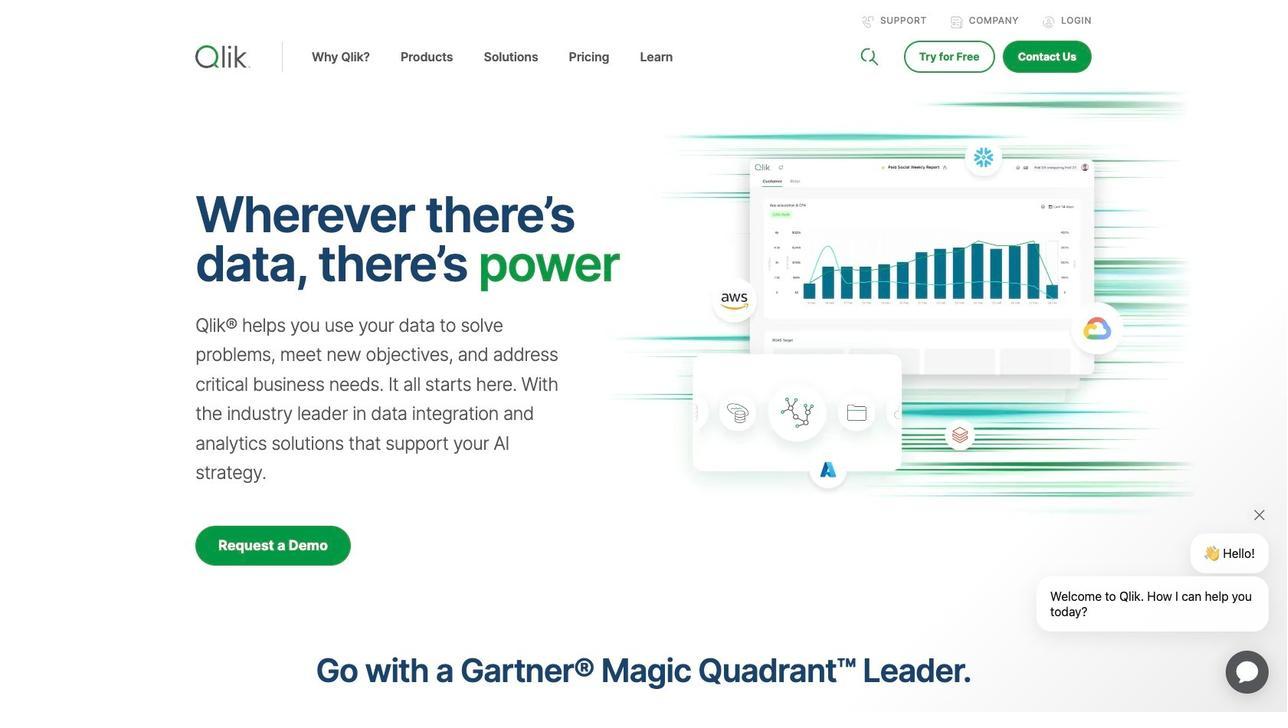 Task type: vqa. For each thing, say whether or not it's contained in the screenshot.
Company image
yes



Task type: locate. For each thing, give the bounding box(es) containing it.
application
[[1208, 632, 1288, 712]]



Task type: describe. For each thing, give the bounding box(es) containing it.
login image
[[1043, 16, 1056, 28]]

qlik image
[[195, 45, 251, 68]]

support image
[[862, 16, 874, 28]]

company image
[[951, 16, 963, 28]]



